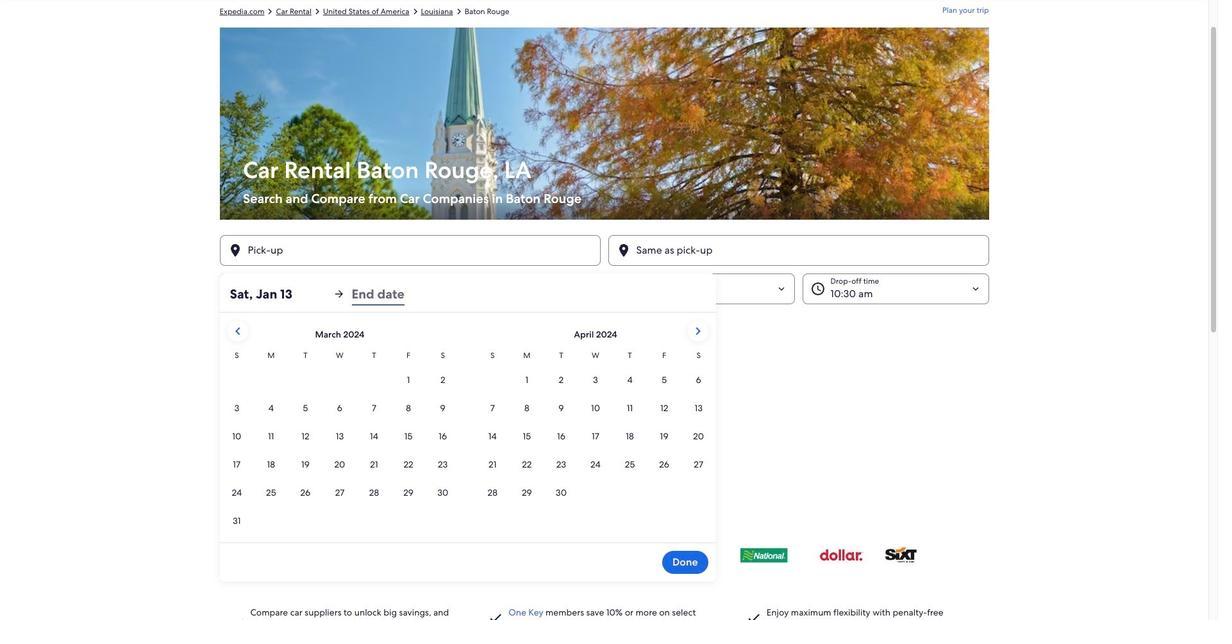Task type: locate. For each thing, give the bounding box(es) containing it.
1 horizontal spatial directional image
[[409, 6, 421, 17]]

2 directional image from the left
[[409, 6, 421, 17]]

directional image
[[264, 6, 276, 17]]

0 horizontal spatial directional image
[[311, 6, 323, 17]]

3 directional image from the left
[[453, 6, 465, 17]]

directional image
[[311, 6, 323, 17], [409, 6, 421, 17], [453, 6, 465, 17]]

next month image
[[690, 324, 706, 339]]

2 horizontal spatial directional image
[[453, 6, 465, 17]]



Task type: vqa. For each thing, say whether or not it's contained in the screenshot.
Previous month icon
yes



Task type: describe. For each thing, give the bounding box(es) containing it.
previous month image
[[230, 324, 245, 339]]

car suppliers logo image
[[227, 531, 981, 579]]

1 directional image from the left
[[311, 6, 323, 17]]



